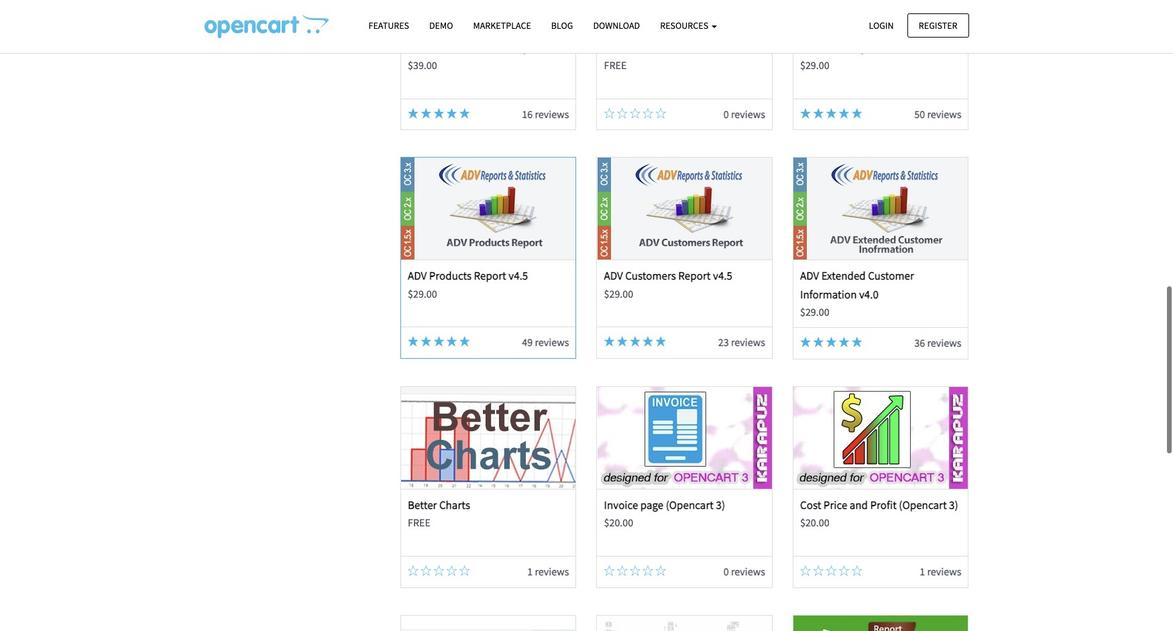 Task type: locate. For each thing, give the bounding box(es) containing it.
2 $20.00 from the left
[[801, 516, 830, 530]]

resources
[[660, 19, 711, 32]]

reviews for cost price and profit (opencart 3)
[[928, 565, 962, 578]]

invoice
[[604, 498, 638, 513]]

customer total products history image
[[794, 616, 969, 632]]

$29.00 down information
[[801, 305, 830, 319]]

report inside adv sales report v4.5 $29.00
[[849, 40, 882, 55]]

free down notifi on the top right of page
[[604, 58, 627, 72]]

register link
[[908, 13, 969, 38]]

v4.5 up 49
[[509, 269, 528, 283]]

1 0 from the top
[[724, 107, 729, 121]]

reviews
[[535, 107, 569, 121], [731, 107, 766, 121], [928, 107, 962, 121], [535, 336, 569, 349], [731, 336, 766, 349], [928, 336, 962, 350], [535, 565, 569, 578], [731, 565, 766, 578], [928, 565, 962, 578]]

invoice page (opencart 3) $20.00
[[604, 498, 726, 530]]

$20.00 down the invoice
[[604, 516, 634, 530]]

star light o image
[[630, 108, 641, 119], [656, 108, 667, 119], [617, 566, 628, 576], [630, 566, 641, 576], [814, 566, 824, 576], [826, 566, 837, 576], [839, 566, 850, 576], [852, 566, 863, 576]]

better charts link
[[408, 498, 470, 513]]

1 horizontal spatial 1 reviews
[[920, 565, 962, 578]]

1 (opencart from the left
[[666, 498, 714, 513]]

1 1 reviews from the left
[[528, 565, 569, 578]]

0 vertical spatial customers
[[429, 40, 480, 55]]

1 horizontal spatial free
[[604, 58, 627, 72]]

$29.00 for products
[[408, 287, 437, 300]]

0 horizontal spatial 1
[[528, 565, 533, 578]]

0 horizontal spatial customers
[[429, 40, 480, 55]]

reviews for adv customers report v4.5
[[731, 336, 766, 349]]

1 horizontal spatial $20.00
[[801, 516, 830, 530]]

1 up "customer total products history" image at right bottom
[[920, 565, 926, 578]]

adv for adv products report v4.5
[[408, 269, 427, 283]]

$29.00 inside adv customers report v4.5 $29.00
[[604, 287, 634, 300]]

0 horizontal spatial (opencart
[[666, 498, 714, 513]]

1 3) from the left
[[716, 498, 726, 513]]

better charts free
[[408, 498, 470, 530]]

v4.5 up 23
[[713, 269, 733, 283]]

invoice page (opencart 3) image
[[598, 387, 772, 489]]

1 vertical spatial free
[[408, 516, 431, 530]]

1 $20.00 from the left
[[604, 516, 634, 530]]

reviews for adv customers profit report v4.5
[[535, 107, 569, 121]]

adv sales report v4.5 link
[[801, 40, 904, 55]]

0 horizontal spatial 3)
[[716, 498, 726, 513]]

notifi
[[604, 40, 631, 55]]

adv customers profit report v4.5 $39.00
[[408, 40, 565, 72]]

report for adv customers report v4.5
[[679, 269, 711, 283]]

2 0 reviews from the top
[[724, 565, 766, 578]]

1 horizontal spatial customers
[[626, 269, 676, 283]]

adv
[[408, 40, 427, 55], [801, 40, 820, 55], [408, 269, 427, 283], [604, 269, 623, 283], [801, 269, 820, 283]]

customer
[[869, 269, 915, 283]]

and
[[850, 498, 868, 513]]

report inside adv customers report v4.5 $29.00
[[679, 269, 711, 283]]

1 1 from the left
[[528, 565, 533, 578]]

3) inside invoice page (opencart 3) $20.00
[[716, 498, 726, 513]]

blog link
[[541, 14, 584, 38]]

adv inside adv sales report v4.5 $29.00
[[801, 40, 820, 55]]

reviews for notifi pixel ocmod
[[731, 107, 766, 121]]

0 reviews
[[724, 107, 766, 121], [724, 565, 766, 578]]

adv for adv customers report v4.5
[[604, 269, 623, 283]]

adv inside adv extended customer information v4.0 $29.00
[[801, 269, 820, 283]]

$29.00 for customers
[[604, 287, 634, 300]]

extended
[[822, 269, 866, 283]]

$29.00 inside adv products report v4.5 $29.00
[[408, 287, 437, 300]]

0 horizontal spatial 1 reviews
[[528, 565, 569, 578]]

adv customers report v4.5 image
[[598, 158, 772, 260]]

3)
[[716, 498, 726, 513], [950, 498, 959, 513]]

star light o image
[[604, 108, 615, 119], [617, 108, 628, 119], [643, 108, 654, 119], [408, 566, 419, 576], [421, 566, 432, 576], [434, 566, 445, 576], [447, 566, 457, 576], [460, 566, 470, 576], [604, 566, 615, 576], [643, 566, 654, 576], [656, 566, 667, 576], [801, 566, 811, 576]]

1 vertical spatial customers
[[626, 269, 676, 283]]

1 reviews for cost price and profit (opencart 3)
[[920, 565, 962, 578]]

adv products report v4.5 $29.00
[[408, 269, 528, 300]]

1 for cost price and profit (opencart 3)
[[920, 565, 926, 578]]

information
[[801, 287, 857, 302]]

profit
[[482, 40, 509, 55], [871, 498, 897, 513]]

0 horizontal spatial $20.00
[[604, 516, 634, 530]]

download
[[594, 19, 640, 32]]

1 vertical spatial profit
[[871, 498, 897, 513]]

(opencart
[[666, 498, 714, 513], [899, 498, 947, 513]]

36 reviews
[[915, 336, 962, 350]]

$20.00
[[604, 516, 634, 530], [801, 516, 830, 530]]

0
[[724, 107, 729, 121], [724, 565, 729, 578]]

profit inside adv customers profit report v4.5 $39.00
[[482, 40, 509, 55]]

$29.00
[[801, 58, 830, 72], [408, 287, 437, 300], [604, 287, 634, 300], [801, 305, 830, 319]]

adv inside adv customers profit report v4.5 $39.00
[[408, 40, 427, 55]]

v4.5 down login link at the right of page
[[884, 40, 904, 55]]

free down better on the left bottom
[[408, 516, 431, 530]]

2 1 from the left
[[920, 565, 926, 578]]

1 vertical spatial 0
[[724, 565, 729, 578]]

$20.00 inside cost price and profit (opencart 3) $20.00
[[801, 516, 830, 530]]

(opencart inside cost price and profit (opencart 3) $20.00
[[899, 498, 947, 513]]

marketplace link
[[463, 14, 541, 38]]

v4.5
[[546, 40, 565, 55], [884, 40, 904, 55], [509, 269, 528, 283], [713, 269, 733, 283]]

marketplace
[[473, 19, 531, 32]]

invoice page (opencart 3) link
[[604, 498, 726, 513]]

v4.5 for adv products report v4.5
[[509, 269, 528, 283]]

star light image
[[408, 108, 419, 119], [421, 108, 432, 119], [434, 108, 445, 119], [447, 108, 457, 119], [801, 108, 811, 119], [814, 108, 824, 119], [826, 108, 837, 119], [408, 336, 419, 347], [421, 336, 432, 347], [630, 336, 641, 347], [801, 337, 811, 348], [814, 337, 824, 348], [852, 337, 863, 348]]

1 horizontal spatial 3)
[[950, 498, 959, 513]]

cost price and profit (opencart 3) image
[[794, 387, 969, 489]]

cost price and profit (opencart 3) link
[[801, 498, 959, 513]]

pos report & dashboard image
[[598, 616, 772, 632]]

1 horizontal spatial (opencart
[[899, 498, 947, 513]]

0 horizontal spatial profit
[[482, 40, 509, 55]]

(opencart right the and
[[899, 498, 947, 513]]

$29.00 inside adv sales report v4.5 $29.00
[[801, 58, 830, 72]]

$29.00 down products
[[408, 287, 437, 300]]

2 0 from the top
[[724, 565, 729, 578]]

report
[[511, 40, 544, 55], [849, 40, 882, 55], [474, 269, 507, 283], [679, 269, 711, 283]]

customers inside adv customers profit report v4.5 $39.00
[[429, 40, 480, 55]]

1 0 reviews from the top
[[724, 107, 766, 121]]

1 for better charts
[[528, 565, 533, 578]]

2 (opencart from the left
[[899, 498, 947, 513]]

1 up 'report product out of stock for opencart' image
[[528, 565, 533, 578]]

49 reviews
[[522, 336, 569, 349]]

star light image
[[460, 108, 470, 119], [839, 108, 850, 119], [852, 108, 863, 119], [434, 336, 445, 347], [447, 336, 457, 347], [460, 336, 470, 347], [604, 336, 615, 347], [617, 336, 628, 347], [643, 336, 654, 347], [656, 336, 667, 347], [826, 337, 837, 348], [839, 337, 850, 348]]

page
[[641, 498, 664, 513]]

1 horizontal spatial profit
[[871, 498, 897, 513]]

report for adv products report v4.5
[[474, 269, 507, 283]]

0 vertical spatial 0 reviews
[[724, 107, 766, 121]]

customers inside adv customers report v4.5 $29.00
[[626, 269, 676, 283]]

profit right the and
[[871, 498, 897, 513]]

1 reviews
[[528, 565, 569, 578], [920, 565, 962, 578]]

adv inside adv customers report v4.5 $29.00
[[604, 269, 623, 283]]

adv products report v4.5 image
[[401, 158, 576, 260]]

adv sales report v4.5 image
[[794, 0, 969, 31]]

reviews for adv sales report v4.5
[[928, 107, 962, 121]]

v4.5 inside adv customers report v4.5 $29.00
[[713, 269, 733, 283]]

adv inside adv products report v4.5 $29.00
[[408, 269, 427, 283]]

customers
[[429, 40, 480, 55], [626, 269, 676, 283]]

report inside adv products report v4.5 $29.00
[[474, 269, 507, 283]]

$20.00 down cost
[[801, 516, 830, 530]]

profit down marketplace link in the top left of the page
[[482, 40, 509, 55]]

cost price and profit (opencart 3) $20.00
[[801, 498, 959, 530]]

v4.5 for adv customers report v4.5
[[713, 269, 733, 283]]

login
[[869, 19, 894, 31]]

adv customers profit report v4.5 image
[[401, 0, 576, 31]]

2 1 reviews from the left
[[920, 565, 962, 578]]

0 vertical spatial free
[[604, 58, 627, 72]]

(opencart right page at the bottom right of the page
[[666, 498, 714, 513]]

$29.00 down adv customers report v4.5 link
[[604, 287, 634, 300]]

2 3) from the left
[[950, 498, 959, 513]]

16
[[522, 107, 533, 121]]

notifi pixel ocmod link
[[604, 40, 695, 55]]

0 horizontal spatial free
[[408, 516, 431, 530]]

v4.5 inside adv products report v4.5 $29.00
[[509, 269, 528, 283]]

free
[[604, 58, 627, 72], [408, 516, 431, 530]]

adv extended customer information v4.0 image
[[794, 158, 969, 260]]

v4.5 down the "blog" link
[[546, 40, 565, 55]]

v4.5 inside adv sales report v4.5 $29.00
[[884, 40, 904, 55]]

1
[[528, 565, 533, 578], [920, 565, 926, 578]]

1 horizontal spatial 1
[[920, 565, 926, 578]]

0 reviews for invoice page (opencart 3)
[[724, 565, 766, 578]]

0 vertical spatial profit
[[482, 40, 509, 55]]

sales
[[822, 40, 847, 55]]

50 reviews
[[915, 107, 962, 121]]

1 vertical spatial 0 reviews
[[724, 565, 766, 578]]

0 vertical spatial 0
[[724, 107, 729, 121]]

$29.00 down the sales
[[801, 58, 830, 72]]

0 reviews for notifi pixel ocmod
[[724, 107, 766, 121]]



Task type: vqa. For each thing, say whether or not it's contained in the screenshot.
top The 6 Reviews
no



Task type: describe. For each thing, give the bounding box(es) containing it.
better
[[408, 498, 437, 513]]

price
[[824, 498, 848, 513]]

(opencart inside invoice page (opencart 3) $20.00
[[666, 498, 714, 513]]

download link
[[584, 14, 650, 38]]

report inside adv customers profit report v4.5 $39.00
[[511, 40, 544, 55]]

reviews for adv products report v4.5
[[535, 336, 569, 349]]

adv for adv extended customer information v4.0
[[801, 269, 820, 283]]

customers for report
[[626, 269, 676, 283]]

login link
[[858, 13, 906, 38]]

customers for profit
[[429, 40, 480, 55]]

products
[[429, 269, 472, 283]]

pixel
[[633, 40, 656, 55]]

adv for adv customers profit report v4.5
[[408, 40, 427, 55]]

1 reviews for better charts
[[528, 565, 569, 578]]

cost
[[801, 498, 822, 513]]

free inside better charts free
[[408, 516, 431, 530]]

adv products report v4.5 link
[[408, 269, 528, 283]]

adv extended customer information v4.0 $29.00
[[801, 269, 915, 319]]

3) inside cost price and profit (opencart 3) $20.00
[[950, 498, 959, 513]]

free inside notifi pixel ocmod free
[[604, 58, 627, 72]]

adv for adv sales report v4.5
[[801, 40, 820, 55]]

notifi pixel ocmod image
[[598, 0, 772, 31]]

$20.00 inside invoice page (opencart 3) $20.00
[[604, 516, 634, 530]]

register
[[919, 19, 958, 31]]

demo link
[[419, 14, 463, 38]]

adv customers report v4.5 $29.00
[[604, 269, 733, 300]]

$29.00 for sales
[[801, 58, 830, 72]]

demo
[[430, 19, 453, 32]]

better charts image
[[401, 387, 576, 489]]

v4.5 for adv sales report v4.5
[[884, 40, 904, 55]]

notifi pixel ocmod free
[[604, 40, 695, 72]]

v4.5 inside adv customers profit report v4.5 $39.00
[[546, 40, 565, 55]]

report for adv sales report v4.5
[[849, 40, 882, 55]]

$39.00
[[408, 58, 437, 72]]

features link
[[359, 14, 419, 38]]

features
[[369, 19, 409, 32]]

reviews for invoice page (opencart 3)
[[731, 565, 766, 578]]

report product out of stock for opencart image
[[401, 616, 576, 632]]

23
[[719, 336, 729, 349]]

reviews for adv extended customer information v4.0
[[928, 336, 962, 350]]

v4.0
[[860, 287, 879, 302]]

reviews for better charts
[[535, 565, 569, 578]]

16 reviews
[[522, 107, 569, 121]]

adv sales report v4.5 $29.00
[[801, 40, 904, 72]]

ocmod
[[658, 40, 695, 55]]

$29.00 inside adv extended customer information v4.0 $29.00
[[801, 305, 830, 319]]

resources link
[[650, 14, 727, 38]]

adv extended customer information v4.0 link
[[801, 269, 915, 302]]

opencart - marketplace image
[[204, 14, 329, 38]]

profit inside cost price and profit (opencart 3) $20.00
[[871, 498, 897, 513]]

0 for invoice page (opencart 3)
[[724, 565, 729, 578]]

23 reviews
[[719, 336, 766, 349]]

charts
[[440, 498, 470, 513]]

0 for notifi pixel ocmod
[[724, 107, 729, 121]]

49
[[522, 336, 533, 349]]

adv customers report v4.5 link
[[604, 269, 733, 283]]

blog
[[552, 19, 573, 32]]

36
[[915, 336, 926, 350]]

50
[[915, 107, 926, 121]]

adv customers profit report v4.5 link
[[408, 40, 565, 55]]



